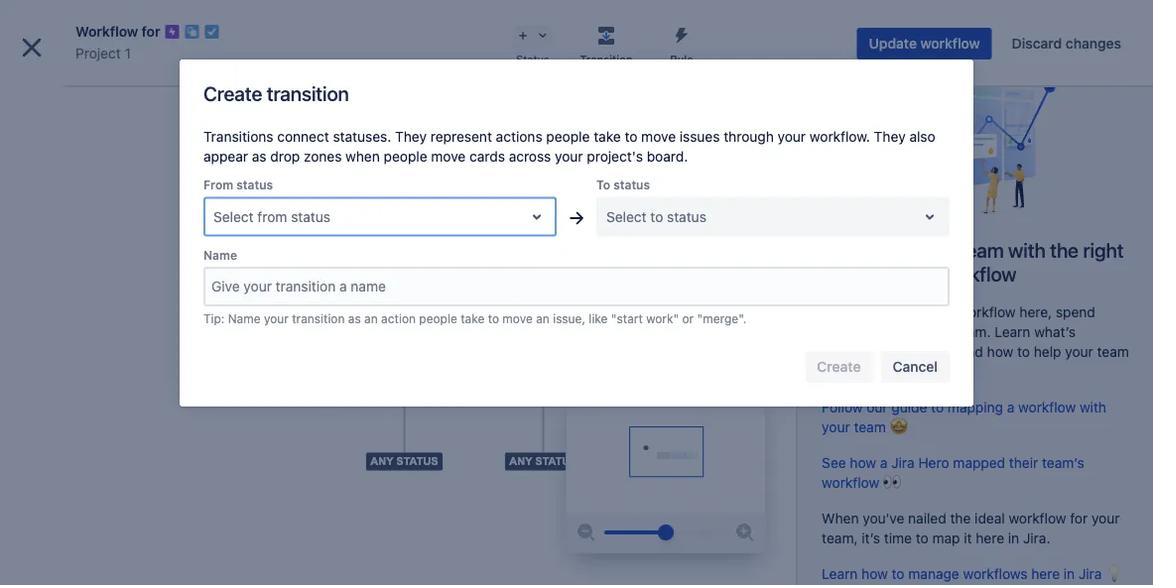 Task type: locate. For each thing, give the bounding box(es) containing it.
1 vertical spatial 1
[[111, 87, 117, 104]]

take
[[594, 129, 621, 145], [461, 312, 485, 326]]

2 vertical spatial with
[[1080, 399, 1107, 415]]

0 vertical spatial in
[[1009, 530, 1020, 546]]

primary element
[[12, 0, 776, 55]]

create for create transition
[[204, 81, 262, 105]]

transition left action
[[292, 312, 345, 326]]

1 horizontal spatial an
[[536, 312, 550, 326]]

when you've nailed the ideal workflow for your team, it's time to map it here in jira.
[[822, 510, 1120, 546]]

1 vertical spatial transition
[[292, 312, 345, 326]]

0 horizontal spatial create
[[204, 81, 262, 105]]

1 horizontal spatial map
[[933, 530, 961, 546]]

0 vertical spatial a
[[1008, 399, 1015, 415]]

1 vertical spatial with
[[893, 324, 919, 340]]

0 vertical spatial project 1
[[75, 45, 131, 62]]

an left issue,
[[536, 312, 550, 326]]

as
[[252, 148, 267, 165], [348, 312, 361, 326]]

transition up connect
[[267, 81, 349, 105]]

0 horizontal spatial the
[[951, 510, 971, 527]]

move up the board.
[[642, 129, 676, 145]]

to up project's
[[625, 129, 638, 145]]

to
[[625, 129, 638, 145], [651, 208, 664, 225], [488, 312, 499, 326], [1018, 343, 1031, 360], [931, 399, 944, 415], [916, 530, 929, 546], [892, 566, 905, 582]]

1 vertical spatial jira
[[1079, 566, 1102, 582]]

select for select to status
[[607, 208, 647, 225]]

jira.
[[1024, 530, 1051, 546]]

with up here,
[[1009, 239, 1046, 262]]

1 vertical spatial as
[[348, 312, 361, 326]]

select from status
[[213, 208, 331, 225]]

1 horizontal spatial their
[[1010, 455, 1039, 471]]

for
[[142, 23, 160, 40], [1071, 510, 1088, 527]]

create for create
[[618, 19, 661, 35]]

as left drop
[[252, 148, 267, 165]]

name right the tip:
[[228, 312, 261, 326]]

close workflow editor image
[[16, 32, 48, 64]]

how for see how a jira hero mapped their team's workflow
[[850, 455, 877, 471]]

people up across at the top
[[546, 129, 590, 145]]

0 horizontal spatial they
[[395, 129, 427, 145]]

create inside dialog
[[204, 81, 262, 105]]

2 vertical spatial how
[[862, 566, 888, 582]]

1 vertical spatial their
[[1010, 455, 1039, 471]]

manage
[[909, 566, 960, 582]]

create transition dialog
[[180, 60, 974, 407]]

0 vertical spatial name
[[204, 248, 237, 262]]

project 1 down project 1 link
[[60, 87, 117, 104]]

in
[[1009, 530, 1020, 546], [1064, 566, 1075, 582]]

map right you
[[895, 304, 923, 320]]

2 select from the left
[[607, 208, 647, 225]]

what's up help
[[1035, 324, 1076, 340]]

how down the 'it's' on the right
[[862, 566, 888, 582]]

here
[[976, 530, 1005, 546], [1032, 566, 1060, 582]]

people right when
[[384, 148, 427, 165]]

0 vertical spatial jira
[[892, 455, 915, 471]]

represent
[[431, 129, 492, 145]]

map inside before you map your workflow here, spend some time with your team. learn what's effective, what's not, and how to help your team be their best.
[[895, 304, 923, 320]]

2 vertical spatial move
[[503, 312, 533, 326]]

learn
[[995, 324, 1031, 340], [822, 566, 858, 582]]

0 horizontal spatial what's
[[886, 343, 927, 360]]

1 vertical spatial for
[[1071, 510, 1088, 527]]

0 vertical spatial team
[[960, 239, 1004, 262]]

1 vertical spatial take
[[461, 312, 485, 326]]

you're in the workflow viewfinder, use the arrow keys to move it element
[[567, 394, 766, 513]]

create up the 'transitions'
[[204, 81, 262, 105]]

0 vertical spatial as
[[252, 148, 267, 165]]

appear
[[204, 148, 248, 165]]

they right statuses.
[[395, 129, 427, 145]]

with inside before you map your workflow here, spend some time with your team. learn what's effective, what's not, and how to help your team be their best.
[[893, 324, 919, 340]]

1 vertical spatial create
[[204, 81, 262, 105]]

effective,
[[822, 343, 882, 360]]

0 horizontal spatial their
[[842, 363, 871, 380]]

here down ideal
[[976, 530, 1005, 546]]

how right and
[[987, 343, 1014, 360]]

1 horizontal spatial here
[[1032, 566, 1060, 582]]

0 horizontal spatial here
[[976, 530, 1005, 546]]

1 vertical spatial map
[[933, 530, 961, 546]]

team's
[[1042, 455, 1085, 471]]

jira left 💡
[[1079, 566, 1102, 582]]

status right to
[[614, 178, 650, 192]]

select down the to status
[[607, 208, 647, 225]]

time down you
[[861, 324, 889, 340]]

spend
[[1056, 304, 1096, 320]]

select down from status
[[213, 208, 254, 225]]

0 vertical spatial their
[[842, 363, 871, 380]]

project down project 1 link
[[60, 87, 107, 104]]

for down team's
[[1071, 510, 1088, 527]]

0 vertical spatial move
[[642, 129, 676, 145]]

the up "it"
[[951, 510, 971, 527]]

their left team's
[[1010, 455, 1039, 471]]

0 horizontal spatial as
[[252, 148, 267, 165]]

1 horizontal spatial 1
[[125, 45, 131, 62]]

1 vertical spatial team
[[1098, 343, 1130, 360]]

open image
[[525, 205, 549, 229]]

1 horizontal spatial learn
[[995, 324, 1031, 340]]

1 vertical spatial here
[[1032, 566, 1060, 582]]

people right action
[[419, 312, 458, 326]]

what's
[[1035, 324, 1076, 340], [886, 343, 927, 360]]

0 vertical spatial what's
[[1035, 324, 1076, 340]]

workflow inside when you've nailed the ideal workflow for your team, it's time to map it here in jira.
[[1009, 510, 1067, 527]]

To status text field
[[607, 207, 610, 227]]

to inside when you've nailed the ideal workflow for your team, it's time to map it here in jira.
[[916, 530, 929, 546]]

1 down workflow for
[[125, 45, 131, 62]]

0 horizontal spatial learn
[[822, 566, 858, 582]]

they left also
[[874, 129, 906, 145]]

0 horizontal spatial team
[[854, 419, 886, 435]]

take up project's
[[594, 129, 621, 145]]

0 vertical spatial take
[[594, 129, 621, 145]]

drop
[[270, 148, 300, 165]]

1 vertical spatial people
[[384, 148, 427, 165]]

map inside when you've nailed the ideal workflow for your team, it's time to map it here in jira.
[[933, 530, 961, 546]]

status
[[237, 178, 273, 192], [614, 178, 650, 192], [291, 208, 331, 225], [667, 208, 707, 225]]

jira up 👀
[[892, 455, 915, 471]]

1 down project 1 link
[[111, 87, 117, 104]]

0 vertical spatial here
[[976, 530, 1005, 546]]

0 horizontal spatial take
[[461, 312, 485, 326]]

an
[[364, 312, 378, 326], [536, 312, 550, 326]]

1 horizontal spatial as
[[348, 312, 361, 326]]

0 vertical spatial 1
[[125, 45, 131, 62]]

workflow inside before you map your workflow here, spend some time with your team. learn what's effective, what's not, and how to help your team be their best.
[[959, 304, 1016, 320]]

1 horizontal spatial the
[[1050, 239, 1079, 262]]

the left right
[[1050, 239, 1079, 262]]

how for learn how to manage workflows here in jira 💡
[[862, 566, 888, 582]]

zones
[[304, 148, 342, 165]]

1 horizontal spatial move
[[503, 312, 533, 326]]

1 vertical spatial the
[[951, 510, 971, 527]]

a inside follow our guide to mapping a workflow with your team
[[1008, 399, 1015, 415]]

map
[[895, 304, 923, 320], [933, 530, 961, 546]]

0 horizontal spatial 1
[[111, 87, 117, 104]]

mapped
[[954, 455, 1006, 471]]

as left action
[[348, 312, 361, 326]]

1 vertical spatial in
[[1064, 566, 1075, 582]]

0 vertical spatial create
[[618, 19, 661, 35]]

how
[[987, 343, 1014, 360], [850, 455, 877, 471], [862, 566, 888, 582]]

from
[[204, 178, 233, 192]]

for right the workflow
[[142, 23, 160, 40]]

0 horizontal spatial select
[[213, 208, 254, 225]]

0 vertical spatial with
[[1009, 239, 1046, 262]]

select
[[213, 208, 254, 225], [607, 208, 647, 225]]

1 horizontal spatial select
[[607, 208, 647, 225]]

jira software image
[[52, 15, 75, 39], [52, 15, 75, 39]]

learn down team,
[[822, 566, 858, 582]]

connect
[[277, 129, 329, 145]]

team down our
[[854, 419, 886, 435]]

a right mapping
[[1008, 399, 1015, 415]]

1 horizontal spatial team
[[960, 239, 1004, 262]]

zoom in image
[[734, 521, 758, 545]]

time inside before you map your workflow here, spend some time with your team. learn what's effective, what's not, and how to help your team be their best.
[[861, 324, 889, 340]]

it
[[964, 530, 973, 546]]

0 vertical spatial how
[[987, 343, 1014, 360]]

0 vertical spatial for
[[142, 23, 160, 40]]

how inside the see how a jira hero mapped their team's workflow
[[850, 455, 877, 471]]

1 horizontal spatial create
[[618, 19, 661, 35]]

1 vertical spatial learn
[[822, 566, 858, 582]]

name down from status text box
[[204, 248, 237, 262]]

with up cancel
[[893, 324, 919, 340]]

create inside button
[[618, 19, 661, 35]]

0 vertical spatial map
[[895, 304, 923, 320]]

1
[[125, 45, 131, 62], [111, 87, 117, 104]]

team right up
[[960, 239, 1004, 262]]

how right see
[[850, 455, 877, 471]]

0 vertical spatial learn
[[995, 324, 1031, 340]]

0 vertical spatial project
[[75, 45, 121, 62]]

create banner
[[0, 0, 1154, 56]]

to left issue,
[[488, 312, 499, 326]]

name
[[204, 248, 237, 262], [228, 312, 261, 326]]

with
[[1009, 239, 1046, 262], [893, 324, 919, 340], [1080, 399, 1107, 415]]

actions
[[496, 129, 543, 145]]

project inside project 1 link
[[75, 45, 121, 62]]

to inside follow our guide to mapping a workflow with your team
[[931, 399, 944, 415]]

2 horizontal spatial team
[[1098, 343, 1130, 360]]

0 vertical spatial the
[[1050, 239, 1079, 262]]

the
[[1050, 239, 1079, 262], [951, 510, 971, 527]]

1 vertical spatial project
[[60, 87, 107, 104]]

learn down here,
[[995, 324, 1031, 340]]

ideal
[[975, 510, 1005, 527]]

work"
[[646, 312, 679, 326]]

team right help
[[1098, 343, 1130, 360]]

up
[[889, 239, 912, 262]]

0 vertical spatial transition
[[267, 81, 349, 105]]

1 horizontal spatial with
[[1009, 239, 1046, 262]]

0 vertical spatial time
[[861, 324, 889, 340]]

1 select from the left
[[213, 208, 254, 225]]

with up team's
[[1080, 399, 1107, 415]]

group
[[8, 192, 230, 448]]

0 horizontal spatial an
[[364, 312, 378, 326]]

transition
[[267, 81, 349, 105], [292, 312, 345, 326]]

time
[[861, 324, 889, 340], [884, 530, 912, 546]]

workflows
[[964, 566, 1028, 582]]

project down the workflow
[[75, 45, 121, 62]]

1 horizontal spatial they
[[874, 129, 906, 145]]

1 vertical spatial move
[[431, 148, 466, 165]]

they
[[395, 129, 427, 145], [874, 129, 906, 145]]

update workflow
[[869, 35, 981, 52]]

your inside follow our guide to mapping a workflow with your team
[[822, 419, 851, 435]]

as inside transitions connect statuses. they represent actions people take to move issues through your workflow. they also appear as drop zones when people move cards across your project's board.
[[252, 148, 267, 165]]

1 vertical spatial a
[[880, 455, 888, 471]]

1 horizontal spatial take
[[594, 129, 621, 145]]

move left issue,
[[503, 312, 533, 326]]

project 1 down the workflow
[[75, 45, 131, 62]]

project 1 inside "power up your team with the right workflow" dialog
[[75, 45, 131, 62]]

👀
[[884, 474, 897, 491]]

1 inside "power up your team with the right workflow" dialog
[[125, 45, 131, 62]]

0 horizontal spatial a
[[880, 455, 888, 471]]

update workflow button
[[857, 28, 992, 60]]

0 vertical spatial people
[[546, 129, 590, 145]]

through
[[724, 129, 774, 145]]

1 horizontal spatial for
[[1071, 510, 1088, 527]]

workflow for
[[75, 23, 160, 40]]

0 horizontal spatial jira
[[892, 455, 915, 471]]

2 vertical spatial team
[[854, 419, 886, 435]]

0 horizontal spatial map
[[895, 304, 923, 320]]

take right action
[[461, 312, 485, 326]]

select for select from status
[[213, 208, 254, 225]]

for inside when you've nailed the ideal workflow for your team, it's time to map it here in jira.
[[1071, 510, 1088, 527]]

to left help
[[1018, 343, 1031, 360]]

1 vertical spatial how
[[850, 455, 877, 471]]

2 horizontal spatial with
[[1080, 399, 1107, 415]]

move down "represent"
[[431, 148, 466, 165]]

team
[[960, 239, 1004, 262], [1098, 343, 1130, 360], [854, 419, 886, 435]]

map left "it"
[[933, 530, 961, 546]]

to right "guide"
[[931, 399, 944, 415]]

project
[[75, 45, 121, 62], [60, 87, 107, 104]]

workflow inside power up your team with the right workflow
[[937, 262, 1017, 286]]

a up 👀
[[880, 455, 888, 471]]

create
[[618, 19, 661, 35], [204, 81, 262, 105]]

workflow inside button
[[921, 35, 981, 52]]

create up transition
[[618, 19, 661, 35]]

with inside power up your team with the right workflow
[[1009, 239, 1046, 262]]

project's
[[587, 148, 643, 165]]

an left action
[[364, 312, 378, 326]]

in left jira.
[[1009, 530, 1020, 546]]

see how a jira hero mapped their team's workflow
[[822, 455, 1085, 491]]

0 horizontal spatial in
[[1009, 530, 1020, 546]]

from status
[[204, 178, 273, 192]]

1 horizontal spatial a
[[1008, 399, 1015, 415]]

time down you've
[[884, 530, 912, 546]]

1 vertical spatial time
[[884, 530, 912, 546]]

their down effective,
[[842, 363, 871, 380]]

and
[[960, 343, 984, 360]]

here down jira.
[[1032, 566, 1060, 582]]

From status text field
[[213, 207, 217, 227]]

in left 💡
[[1064, 566, 1075, 582]]

to down nailed
[[916, 530, 929, 546]]

workflow inside follow our guide to mapping a workflow with your team
[[1019, 399, 1076, 415]]

what's up best.
[[886, 343, 927, 360]]

guide
[[892, 399, 928, 415]]

jira
[[892, 455, 915, 471], [1079, 566, 1102, 582]]

0 horizontal spatial with
[[893, 324, 919, 340]]

when
[[346, 148, 380, 165]]



Task type: vqa. For each thing, say whether or not it's contained in the screenshot.
the their within the 'See how a Jira Hero mapped their team's workflow'
yes



Task type: describe. For each thing, give the bounding box(es) containing it.
transitions
[[204, 129, 274, 145]]

2 an from the left
[[536, 312, 550, 326]]

here,
[[1020, 304, 1053, 320]]

update
[[869, 35, 917, 52]]

the inside power up your team with the right workflow
[[1050, 239, 1079, 262]]

in inside when you've nailed the ideal workflow for your team, it's time to map it here in jira.
[[1009, 530, 1020, 546]]

Search field
[[776, 11, 975, 43]]

see
[[822, 455, 847, 471]]

cancel button
[[881, 352, 950, 383]]

time inside when you've nailed the ideal workflow for your team, it's time to map it here in jira.
[[884, 530, 912, 546]]

from
[[258, 208, 287, 225]]

1 an from the left
[[364, 312, 378, 326]]

jira inside the see how a jira hero mapped their team's workflow
[[892, 455, 915, 471]]

status up select from status
[[237, 178, 273, 192]]

how inside before you map your workflow here, spend some time with your team. learn what's effective, what's not, and how to help your team be their best.
[[987, 343, 1014, 360]]

to right "to status" text box on the right of page
[[651, 208, 664, 225]]

team inside power up your team with the right workflow
[[960, 239, 1004, 262]]

2 horizontal spatial move
[[642, 129, 676, 145]]

workflow.
[[810, 129, 871, 145]]

status down the board.
[[667, 208, 707, 225]]

with inside follow our guide to mapping a workflow with your team
[[1080, 399, 1107, 415]]

rule button
[[644, 20, 720, 68]]

status right from
[[291, 208, 331, 225]]

tip:
[[204, 312, 225, 326]]

cards
[[470, 148, 505, 165]]

issue,
[[553, 312, 586, 326]]

the inside when you've nailed the ideal workflow for your team, it's time to map it here in jira.
[[951, 510, 971, 527]]

a inside the see how a jira hero mapped their team's workflow
[[880, 455, 888, 471]]

their inside the see how a jira hero mapped their team's workflow
[[1010, 455, 1039, 471]]

across
[[509, 148, 551, 165]]

to inside transitions connect statuses. they represent actions people take to move issues through your workflow. they also appear as drop zones when people move cards across your project's board.
[[625, 129, 638, 145]]

hero
[[919, 455, 950, 471]]

to inside before you map your workflow here, spend some time with your team. learn what's effective, what's not, and how to help your team be their best.
[[1018, 343, 1031, 360]]

1 horizontal spatial jira
[[1079, 566, 1102, 582]]

mapping
[[948, 399, 1004, 415]]

team inside follow our guide to mapping a workflow with your team
[[854, 419, 886, 435]]

transition button
[[569, 20, 644, 68]]

before you map your workflow here, spend some time with your team. learn what's effective, what's not, and how to help your team be their best.
[[822, 304, 1130, 380]]

zoom out image
[[575, 521, 599, 545]]

0 horizontal spatial move
[[431, 148, 466, 165]]

or
[[683, 312, 694, 326]]

take inside transitions connect statuses. they represent actions people take to move issues through your workflow. they also appear as drop zones when people move cards across your project's board.
[[594, 129, 621, 145]]

best.
[[875, 363, 907, 380]]

follow
[[822, 399, 863, 415]]

1 horizontal spatial in
[[1064, 566, 1075, 582]]

discard
[[1012, 35, 1063, 52]]

💡
[[1106, 566, 1120, 582]]

0 horizontal spatial for
[[142, 23, 160, 40]]

when
[[822, 510, 859, 527]]

your inside power up your team with the right workflow
[[916, 239, 955, 262]]

1 vertical spatial name
[[228, 312, 261, 326]]

their inside before you map your workflow here, spend some time with your team. learn what's effective, what's not, and how to help your team be their best.
[[842, 363, 871, 380]]

right
[[1084, 239, 1124, 262]]

here inside when you've nailed the ideal workflow for your team, it's time to map it here in jira.
[[976, 530, 1005, 546]]

nailed
[[909, 510, 947, 527]]

you
[[868, 304, 891, 320]]

2 they from the left
[[874, 129, 906, 145]]

tip: name your transition as an action people take to move an issue, like "start work" or "merge".
[[204, 312, 747, 326]]

1 they from the left
[[395, 129, 427, 145]]

open image
[[918, 205, 942, 229]]

status
[[516, 53, 550, 66]]

workflow
[[75, 23, 138, 40]]

rule
[[670, 53, 694, 66]]

before
[[822, 304, 864, 320]]

1 horizontal spatial what's
[[1035, 324, 1076, 340]]

"start
[[611, 312, 643, 326]]

select to status
[[607, 208, 707, 225]]

Name field
[[206, 269, 948, 305]]

1 vertical spatial what's
[[886, 343, 927, 360]]

not,
[[931, 343, 956, 360]]

like
[[589, 312, 608, 326]]

2 vertical spatial people
[[419, 312, 458, 326]]

transition
[[580, 53, 633, 66]]

1 vertical spatial project 1
[[60, 87, 117, 104]]

🤩
[[890, 419, 904, 435]]

our
[[867, 399, 888, 415]]

discard changes
[[1012, 35, 1122, 52]]

action
[[381, 312, 416, 326]]

to left manage in the right bottom of the page
[[892, 566, 905, 582]]

team,
[[822, 530, 858, 546]]

statuses.
[[333, 129, 391, 145]]

changes
[[1066, 35, 1122, 52]]

you've
[[863, 510, 905, 527]]

follow our guide to mapping a workflow with your team
[[822, 399, 1107, 435]]

to status
[[597, 178, 650, 192]]

project 1 link
[[75, 42, 131, 66]]

Zoom level range field
[[605, 513, 728, 553]]

workflow inside the see how a jira hero mapped their team's workflow
[[822, 474, 880, 491]]

power up your team with the right workflow dialog
[[0, 0, 1154, 586]]

transitions connect statuses. they represent actions people take to move issues through your workflow. they also appear as drop zones when people move cards across your project's board.
[[204, 129, 936, 165]]

learn inside before you map your workflow here, spend some time with your team. learn what's effective, what's not, and how to help your team be their best.
[[995, 324, 1031, 340]]

create button
[[606, 11, 673, 43]]

learn how to manage workflows here in jira 💡
[[822, 566, 1120, 582]]

"merge".
[[697, 312, 747, 326]]

some
[[822, 324, 857, 340]]

to
[[597, 178, 611, 192]]

team inside before you map your workflow here, spend some time with your team. learn what's effective, what's not, and how to help your team be their best.
[[1098, 343, 1130, 360]]

power
[[830, 239, 885, 262]]

create transition
[[204, 81, 349, 105]]

discard changes button
[[1000, 28, 1134, 60]]

it's
[[862, 530, 881, 546]]

also
[[910, 129, 936, 145]]

team.
[[955, 324, 991, 340]]

issues
[[680, 129, 720, 145]]

power up your team with the right workflow
[[830, 239, 1124, 286]]

your inside when you've nailed the ideal workflow for your team, it's time to map it here in jira.
[[1092, 510, 1120, 527]]

be
[[822, 363, 838, 380]]

board.
[[647, 148, 688, 165]]

cancel
[[893, 359, 938, 375]]

help
[[1034, 343, 1062, 360]]



